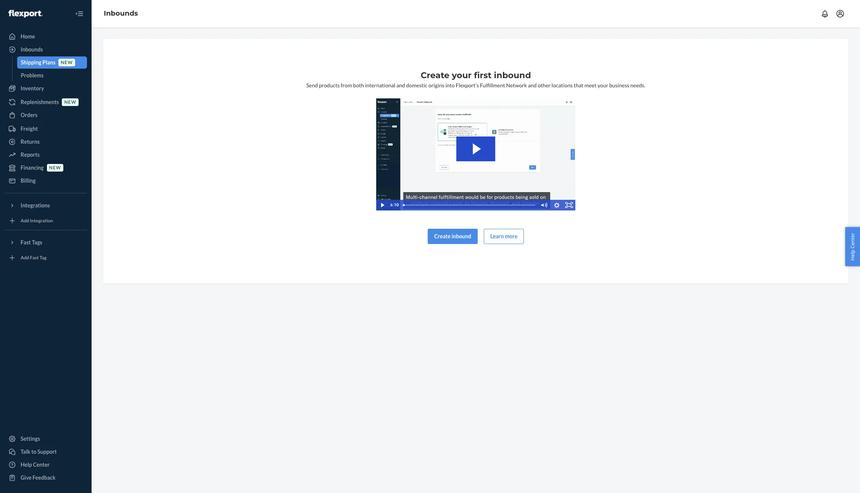 Task type: locate. For each thing, give the bounding box(es) containing it.
1 add from the top
[[21, 218, 29, 224]]

0 horizontal spatial and
[[397, 82, 405, 89]]

0 vertical spatial new
[[61, 60, 73, 65]]

add down fast tags
[[21, 255, 29, 261]]

inbound up the network
[[494, 70, 532, 81]]

fast tags button
[[5, 237, 87, 249]]

fast left tag
[[30, 255, 39, 261]]

0 vertical spatial inbounds link
[[104, 9, 138, 18]]

2 add from the top
[[21, 255, 29, 261]]

1 vertical spatial help center
[[21, 462, 50, 469]]

1 vertical spatial inbounds link
[[5, 44, 87, 56]]

0 horizontal spatial inbound
[[452, 233, 472, 240]]

and left other
[[529, 82, 537, 89]]

home link
[[5, 31, 87, 43]]

0 vertical spatial inbound
[[494, 70, 532, 81]]

fast
[[21, 239, 31, 246], [30, 255, 39, 261]]

more
[[505, 233, 518, 240]]

0 horizontal spatial help center
[[21, 462, 50, 469]]

new down "reports" link
[[49, 165, 61, 171]]

2 vertical spatial new
[[49, 165, 61, 171]]

1 vertical spatial your
[[598, 82, 609, 89]]

open account menu image
[[836, 9, 846, 18]]

inventory
[[21, 85, 44, 92]]

create
[[421, 70, 450, 81], [435, 233, 451, 240]]

domestic
[[406, 82, 428, 89]]

reports
[[21, 152, 40, 158]]

0 vertical spatial help center
[[850, 233, 857, 261]]

your
[[452, 70, 472, 81], [598, 82, 609, 89]]

new for shipping plans
[[61, 60, 73, 65]]

new
[[61, 60, 73, 65], [64, 99, 76, 105], [49, 165, 61, 171]]

give
[[21, 475, 32, 482]]

new right plans
[[61, 60, 73, 65]]

1 horizontal spatial help
[[850, 250, 857, 261]]

tags
[[32, 239, 42, 246]]

into
[[446, 82, 455, 89]]

create inside button
[[435, 233, 451, 240]]

0 horizontal spatial inbounds
[[21, 46, 43, 53]]

add integration
[[21, 218, 53, 224]]

1 vertical spatial help
[[21, 462, 32, 469]]

new up 'orders' link
[[64, 99, 76, 105]]

new for replenishments
[[64, 99, 76, 105]]

1 horizontal spatial your
[[598, 82, 609, 89]]

home
[[21, 33, 35, 40]]

help
[[850, 250, 857, 261], [21, 462, 32, 469]]

inbound inside button
[[452, 233, 472, 240]]

inbounds link
[[104, 9, 138, 18], [5, 44, 87, 56]]

and
[[397, 82, 405, 89], [529, 82, 537, 89]]

add left integration
[[21, 218, 29, 224]]

your right meet on the right of page
[[598, 82, 609, 89]]

close navigation image
[[75, 9, 84, 18]]

1 vertical spatial create
[[435, 233, 451, 240]]

help center inside button
[[850, 233, 857, 261]]

inbound left learn
[[452, 233, 472, 240]]

help center button
[[846, 227, 861, 267]]

network
[[507, 82, 527, 89]]

1 vertical spatial new
[[64, 99, 76, 105]]

integration
[[30, 218, 53, 224]]

create inside create your first inbound send products from both international and domestic origins into flexport's fulfillment network and other locations that meet your business needs.
[[421, 70, 450, 81]]

1 horizontal spatial and
[[529, 82, 537, 89]]

0 horizontal spatial your
[[452, 70, 472, 81]]

returns link
[[5, 136, 87, 148]]

fast left tags
[[21, 239, 31, 246]]

inbounds
[[104, 9, 138, 18], [21, 46, 43, 53]]

1 vertical spatial fast
[[30, 255, 39, 261]]

open notifications image
[[821, 9, 830, 18]]

video thumbnail image
[[377, 99, 576, 211], [377, 99, 576, 211]]

0 vertical spatial inbounds
[[104, 9, 138, 18]]

help center
[[850, 233, 857, 261], [21, 462, 50, 469]]

fast inside dropdown button
[[21, 239, 31, 246]]

integrations button
[[5, 200, 87, 212]]

1 horizontal spatial inbound
[[494, 70, 532, 81]]

create your first inbound send products from both international and domestic origins into flexport's fulfillment network and other locations that meet your business needs.
[[307, 70, 646, 89]]

0 horizontal spatial center
[[33, 462, 50, 469]]

your up flexport's
[[452, 70, 472, 81]]

1 vertical spatial center
[[33, 462, 50, 469]]

center
[[850, 233, 857, 249], [33, 462, 50, 469]]

and left 'domestic'
[[397, 82, 405, 89]]

settings
[[21, 436, 40, 443]]

help inside help center button
[[850, 250, 857, 261]]

0 vertical spatial add
[[21, 218, 29, 224]]

both
[[353, 82, 364, 89]]

locations
[[552, 82, 573, 89]]

0 vertical spatial fast
[[21, 239, 31, 246]]

0 vertical spatial center
[[850, 233, 857, 249]]

0 vertical spatial create
[[421, 70, 450, 81]]

talk to support button
[[5, 446, 87, 459]]

0 vertical spatial help
[[850, 250, 857, 261]]

1 vertical spatial inbound
[[452, 233, 472, 240]]

1 horizontal spatial help center
[[850, 233, 857, 261]]

1 vertical spatial add
[[21, 255, 29, 261]]

add
[[21, 218, 29, 224], [21, 255, 29, 261]]

origins
[[429, 82, 445, 89]]

inbound
[[494, 70, 532, 81], [452, 233, 472, 240]]

support
[[38, 449, 57, 456]]

1 horizontal spatial inbounds
[[104, 9, 138, 18]]

1 horizontal spatial center
[[850, 233, 857, 249]]



Task type: describe. For each thing, give the bounding box(es) containing it.
help center link
[[5, 459, 87, 472]]

give feedback
[[21, 475, 56, 482]]

settings link
[[5, 434, 87, 446]]

learn more
[[491, 233, 518, 240]]

freight link
[[5, 123, 87, 135]]

problems link
[[17, 70, 87, 82]]

center inside button
[[850, 233, 857, 249]]

1 horizontal spatial inbounds link
[[104, 9, 138, 18]]

0 horizontal spatial help
[[21, 462, 32, 469]]

add fast tag link
[[5, 252, 87, 264]]

1 and from the left
[[397, 82, 405, 89]]

create inbound button
[[428, 229, 478, 244]]

flexport logo image
[[8, 10, 43, 17]]

fulfillment
[[480, 82, 506, 89]]

tag
[[40, 255, 47, 261]]

fast tags
[[21, 239, 42, 246]]

business
[[610, 82, 630, 89]]

replenishments
[[21, 99, 59, 105]]

talk
[[21, 449, 30, 456]]

plans
[[43, 59, 55, 66]]

give feedback button
[[5, 472, 87, 485]]

talk to support
[[21, 449, 57, 456]]

international
[[365, 82, 396, 89]]

other
[[538, 82, 551, 89]]

inventory link
[[5, 83, 87, 95]]

to
[[31, 449, 36, 456]]

freight
[[21, 126, 38, 132]]

0 horizontal spatial inbounds link
[[5, 44, 87, 56]]

returns
[[21, 139, 40, 145]]

send
[[307, 82, 318, 89]]

create inbound
[[435, 233, 472, 240]]

integrations
[[21, 202, 50, 209]]

needs.
[[631, 82, 646, 89]]

create for inbound
[[435, 233, 451, 240]]

feedback
[[33, 475, 56, 482]]

new for financing
[[49, 165, 61, 171]]

video element
[[377, 99, 576, 211]]

create for your
[[421, 70, 450, 81]]

flexport's
[[456, 82, 479, 89]]

learn
[[491, 233, 504, 240]]

shipping
[[21, 59, 41, 66]]

orders
[[21, 112, 38, 118]]

first
[[474, 70, 492, 81]]

inbound inside create your first inbound send products from both international and domestic origins into flexport's fulfillment network and other locations that meet your business needs.
[[494, 70, 532, 81]]

products
[[319, 82, 340, 89]]

add fast tag
[[21, 255, 47, 261]]

financing
[[21, 165, 44, 171]]

that
[[574, 82, 584, 89]]

add for add integration
[[21, 218, 29, 224]]

problems
[[21, 72, 44, 79]]

reports link
[[5, 149, 87, 161]]

billing
[[21, 178, 36, 184]]

learn more button
[[484, 229, 524, 244]]

2 and from the left
[[529, 82, 537, 89]]

billing link
[[5, 175, 87, 187]]

meet
[[585, 82, 597, 89]]

from
[[341, 82, 352, 89]]

1 vertical spatial inbounds
[[21, 46, 43, 53]]

shipping plans
[[21, 59, 55, 66]]

0 vertical spatial your
[[452, 70, 472, 81]]

orders link
[[5, 109, 87, 121]]

add for add fast tag
[[21, 255, 29, 261]]

add integration link
[[5, 215, 87, 227]]



Task type: vqa. For each thing, say whether or not it's contained in the screenshot.
a
no



